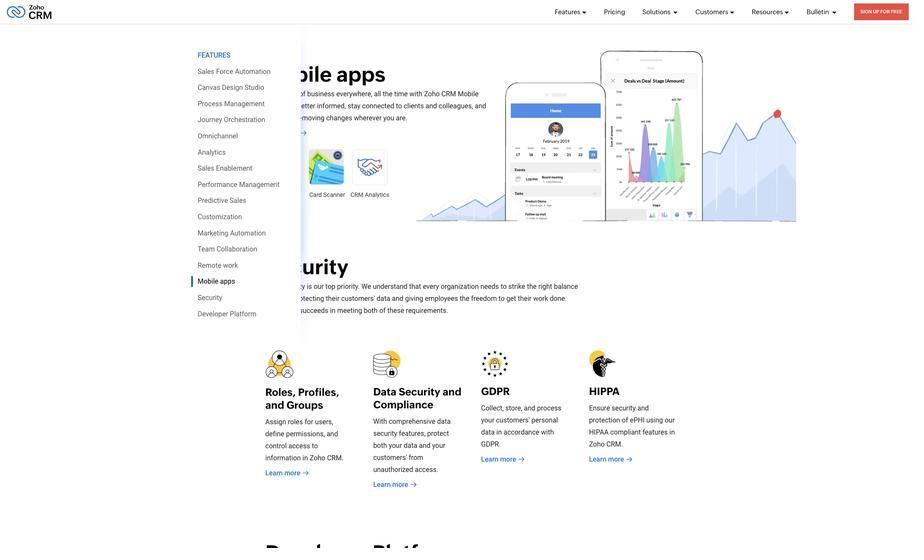 Task type: locate. For each thing, give the bounding box(es) containing it.
1 horizontal spatial crm
[[442, 90, 457, 98]]

crm. down compliant
[[607, 440, 624, 448]]

security for security
[[198, 294, 222, 302]]

in down access on the bottom
[[303, 454, 308, 462]]

employees
[[425, 295, 458, 303]]

organization
[[441, 283, 479, 291]]

customers'
[[342, 295, 375, 303], [497, 416, 530, 424], [374, 454, 407, 462]]

sales down performance management
[[230, 197, 246, 205]]

0 horizontal spatial our
[[314, 283, 324, 291]]

0 vertical spatial security
[[281, 283, 305, 291]]

bulletin
[[807, 8, 831, 15]]

1 horizontal spatial your
[[433, 442, 446, 450]]

we
[[362, 283, 371, 291]]

crm down between
[[283, 307, 298, 315]]

1 vertical spatial customers'
[[497, 416, 530, 424]]

learn more down gdpr.
[[482, 455, 517, 464]]

their down priority. at left bottom
[[326, 295, 340, 303]]

learn down gdpr.
[[482, 455, 499, 464]]

learn more down react
[[263, 129, 298, 137]]

1 vertical spatial the
[[527, 283, 537, 291]]

0 horizontal spatial security
[[198, 294, 222, 302]]

1 vertical spatial automation
[[230, 229, 266, 237]]

0 horizontal spatial apps
[[220, 278, 235, 286]]

2 horizontal spatial security
[[612, 404, 636, 412]]

learn more link down information
[[266, 468, 309, 479]]

1 horizontal spatial the
[[460, 295, 470, 303]]

be
[[288, 102, 296, 110]]

zoho down 'hipaa'
[[590, 440, 605, 448]]

in left meeting on the bottom of the page
[[330, 307, 336, 315]]

both down with
[[374, 442, 387, 450]]

security for security your security is our top priority. we understand that every organization needs to strike the right balance between protecting their customers' data and giving employees the freedom to get their work done. zoho crm succeeds in meeting both of these requirements.
[[266, 255, 349, 279]]

1 horizontal spatial of
[[380, 307, 386, 315]]

in up gdpr.
[[497, 428, 502, 436]]

learn more link for gdpr
[[482, 455, 525, 465]]

on
[[278, 90, 286, 98]]

your down collect,
[[482, 416, 495, 424]]

security inside the security your security is our top priority. we understand that every organization needs to strike the right balance between protecting their customers' data and giving employees the freedom to get their work done. zoho crm succeeds in meeting both of these requirements.
[[266, 255, 349, 279]]

changes
[[327, 114, 353, 122]]

data up protect
[[438, 418, 451, 426]]

in inside assign roles for users, define permissions, and control access to information in
[[303, 454, 308, 462]]

mobile up on
[[263, 62, 332, 86]]

mobile up colleagues,
[[458, 90, 479, 98]]

of up compliant
[[622, 416, 629, 424]]

0 vertical spatial automation
[[235, 67, 271, 76]]

sales up canvas
[[198, 67, 215, 76]]

1 vertical spatial security
[[612, 404, 636, 412]]

learn more for roles, profiles, and groups
[[266, 469, 301, 477]]

right
[[539, 283, 553, 291]]

developer
[[198, 310, 228, 318]]

stay
[[348, 102, 361, 110]]

0 vertical spatial our
[[314, 283, 324, 291]]

to left fast-
[[281, 114, 287, 122]]

zoho crm logo image
[[6, 2, 52, 21]]

apps up stay on top of business everywhere, all the time with zoho crm
[[337, 62, 386, 86]]

0 vertical spatial with
[[410, 90, 423, 98]]

both right meeting on the bottom of the page
[[364, 307, 378, 315]]

more down information
[[285, 469, 301, 477]]

sales enablement
[[198, 164, 253, 173]]

more down unauthorized
[[393, 481, 409, 489]]

2 horizontal spatial of
[[622, 416, 629, 424]]

assign roles for users, define permissions, and control access to information in
[[266, 418, 338, 462]]

top right on
[[288, 90, 298, 98]]

0 horizontal spatial work
[[223, 261, 238, 270]]

1 vertical spatial sales
[[198, 164, 215, 173]]

customers' down we
[[342, 295, 375, 303]]

crm. inside ensure security and protection of ephi using our hipaa compliant features in zoho crm.
[[607, 440, 624, 448]]

of up better
[[300, 90, 306, 98]]

to down permissions,
[[312, 442, 318, 450]]

their
[[326, 295, 340, 303], [518, 295, 532, 303]]

personal
[[532, 416, 559, 424]]

1 vertical spatial top
[[326, 283, 336, 291]]

bulletin link
[[807, 0, 838, 24]]

remote
[[198, 261, 222, 270]]

canvas design studio
[[198, 84, 264, 92]]

0 vertical spatial top
[[288, 90, 298, 98]]

up
[[874, 9, 880, 14]]

work down right
[[534, 295, 549, 303]]

0 vertical spatial crm
[[442, 90, 457, 98]]

learn more
[[263, 129, 298, 137], [482, 455, 517, 464], [590, 455, 625, 464], [266, 469, 301, 477], [374, 481, 409, 489]]

learn more down 'hipaa'
[[590, 455, 625, 464]]

is
[[307, 283, 312, 291]]

0 vertical spatial sales
[[198, 67, 215, 76]]

learn down react
[[263, 129, 281, 137]]

their right the get
[[518, 295, 532, 303]]

mobile apps up the business
[[263, 62, 386, 86]]

security up compliance
[[399, 386, 441, 398]]

meeting
[[338, 307, 362, 315]]

your
[[266, 283, 280, 291]]

data inside the security your security is our top priority. we understand that every organization needs to strike the right balance between protecting their customers' data and giving employees the freedom to get their work done. zoho crm succeeds in meeting both of these requirements.
[[377, 295, 391, 303]]

top left priority. at left bottom
[[326, 283, 336, 291]]

security up developer
[[198, 294, 222, 302]]

0 vertical spatial crm.
[[607, 440, 624, 448]]

requirements.
[[406, 307, 449, 315]]

features,
[[399, 430, 426, 438]]

crm
[[442, 90, 457, 98], [283, 307, 298, 315]]

1 horizontal spatial our
[[665, 416, 675, 424]]

data
[[377, 295, 391, 303], [438, 418, 451, 426], [482, 428, 495, 436], [404, 442, 418, 450]]

0 horizontal spatial the
[[383, 90, 393, 98]]

the left right
[[527, 283, 537, 291]]

crm. down users,
[[327, 454, 344, 462]]

solutions
[[643, 8, 672, 15]]

menu shadow image
[[301, 0, 314, 367]]

0 vertical spatial mobile
[[263, 62, 332, 86]]

of left these in the bottom left of the page
[[380, 307, 386, 315]]

hippa
[[590, 386, 620, 397]]

2 vertical spatial sales
[[230, 197, 246, 205]]

0 horizontal spatial security
[[281, 283, 305, 291]]

1 horizontal spatial apps
[[337, 62, 386, 86]]

0 horizontal spatial of
[[300, 90, 306, 98]]

1 vertical spatial with
[[542, 428, 554, 436]]

1 horizontal spatial security
[[266, 255, 349, 279]]

crm up colleagues,
[[442, 90, 457, 98]]

1 horizontal spatial their
[[518, 295, 532, 303]]

2 vertical spatial of
[[622, 416, 629, 424]]

work down team collaboration
[[223, 261, 238, 270]]

mobile down remote
[[198, 278, 219, 286]]

moving
[[302, 114, 325, 122]]

customers' up unauthorized
[[374, 454, 407, 462]]

priority.
[[337, 283, 360, 291]]

control
[[266, 442, 287, 450]]

2 vertical spatial customers'
[[374, 454, 407, 462]]

using
[[647, 416, 664, 424]]

your down protect
[[433, 442, 446, 450]]

the
[[383, 90, 393, 98], [527, 283, 537, 291], [460, 295, 470, 303]]

information
[[266, 454, 301, 462]]

1 horizontal spatial security
[[374, 430, 398, 438]]

0 vertical spatial the
[[383, 90, 393, 98]]

learn down information
[[266, 469, 283, 477]]

roles
[[288, 418, 303, 426]]

orchestration
[[224, 116, 265, 124]]

the down organization
[[460, 295, 470, 303]]

customers' down the store,
[[497, 416, 530, 424]]

learn more link down gdpr.
[[482, 455, 525, 465]]

management up orchestration
[[224, 100, 265, 108]]

get
[[507, 295, 517, 303]]

crm.
[[607, 440, 624, 448], [327, 454, 344, 462]]

1 horizontal spatial work
[[534, 295, 549, 303]]

learn down unauthorized
[[374, 481, 391, 489]]

learn more down information
[[266, 469, 301, 477]]

2 horizontal spatial security
[[399, 386, 441, 398]]

sign
[[861, 9, 873, 14]]

2 horizontal spatial mobile
[[458, 90, 479, 98]]

0 horizontal spatial mobile apps
[[198, 278, 235, 286]]

mobile apps down remote work
[[198, 278, 235, 286]]

to inside assign roles for users, define permissions, and control access to information in
[[312, 442, 318, 450]]

compliant
[[611, 428, 641, 436]]

performance
[[198, 181, 238, 189]]

zoho inside ensure security and protection of ephi using our hipaa compliant features in zoho crm.
[[590, 440, 605, 448]]

0 horizontal spatial with
[[410, 90, 423, 98]]

zoho down between
[[266, 307, 281, 315]]

management for process management
[[224, 100, 265, 108]]

learn
[[263, 129, 281, 137], [482, 455, 499, 464], [590, 455, 607, 464], [266, 469, 283, 477], [374, 481, 391, 489]]

predictive sales
[[198, 197, 246, 205]]

to down time
[[396, 102, 402, 110]]

customers' inside the collect, store, and process your customers' personal data in accordance with gdpr.
[[497, 416, 530, 424]]

the right all
[[383, 90, 393, 98]]

management down enablement
[[239, 181, 280, 189]]

2 horizontal spatial the
[[527, 283, 537, 291]]

our inside ensure security and protection of ephi using our hipaa compliant features in zoho crm.
[[665, 416, 675, 424]]

customers' inside the security your security is our top priority. we understand that every organization needs to strike the right balance between protecting their customers' data and giving employees the freedom to get their work done. zoho crm succeeds in meeting both of these requirements.
[[342, 295, 375, 303]]

compliance
[[374, 399, 434, 411]]

data down understand
[[377, 295, 391, 303]]

more for hippa
[[609, 455, 625, 464]]

automation
[[235, 67, 271, 76], [230, 229, 266, 237]]

data up gdpr.
[[482, 428, 495, 436]]

more down fast-
[[283, 129, 298, 137]]

profiles,
[[298, 387, 340, 398]]

enablement
[[216, 164, 253, 173]]

2 horizontal spatial your
[[482, 416, 495, 424]]

1 vertical spatial mobile apps
[[198, 278, 235, 286]]

1 vertical spatial security
[[198, 294, 222, 302]]

0 vertical spatial management
[[224, 100, 265, 108]]

and inside data security and compliance
[[443, 386, 462, 398]]

with up clients
[[410, 90, 423, 98]]

0 horizontal spatial crm
[[283, 307, 298, 315]]

protecting
[[293, 295, 324, 303]]

our right the "using"
[[665, 416, 675, 424]]

features
[[198, 51, 231, 59]]

automation up studio
[[235, 67, 271, 76]]

more down gdpr.
[[501, 455, 517, 464]]

and inside ensure security and protection of ephi using our hipaa compliant features in zoho crm.
[[638, 404, 649, 412]]

and
[[426, 102, 437, 110], [475, 102, 487, 110], [392, 295, 404, 303], [443, 386, 462, 398], [266, 399, 285, 411], [524, 404, 536, 412], [638, 404, 649, 412], [327, 430, 338, 438], [419, 442, 431, 450]]

0 vertical spatial security
[[266, 255, 349, 279]]

data inside the collect, store, and process your customers' personal data in accordance with gdpr.
[[482, 428, 495, 436]]

learn down 'hipaa'
[[590, 455, 607, 464]]

1 horizontal spatial with
[[542, 428, 554, 436]]

informed,
[[317, 102, 346, 110]]

learn more for gdpr
[[482, 455, 517, 464]]

learn more link
[[263, 128, 307, 138], [482, 455, 525, 465], [590, 455, 633, 465], [266, 468, 309, 479], [374, 480, 417, 490]]

0 vertical spatial both
[[364, 307, 378, 315]]

management
[[224, 100, 265, 108], [239, 181, 280, 189]]

0 horizontal spatial crm.
[[327, 454, 344, 462]]

2 vertical spatial mobile
[[198, 278, 219, 286]]

data security and compliance
[[374, 386, 462, 411]]

0 horizontal spatial their
[[326, 295, 340, 303]]

in right features
[[670, 428, 676, 436]]

learn more link down 'hipaa'
[[590, 455, 633, 465]]

sales down analytics
[[198, 164, 215, 173]]

zoho
[[424, 90, 440, 98], [266, 307, 281, 315], [590, 440, 605, 448], [310, 454, 326, 462]]

1 vertical spatial crm
[[283, 307, 298, 315]]

security up ephi
[[612, 404, 636, 412]]

balance
[[554, 283, 579, 291]]

our right is
[[314, 283, 324, 291]]

1 vertical spatial of
[[380, 307, 386, 315]]

business
[[308, 90, 335, 98]]

1 vertical spatial crm.
[[327, 454, 344, 462]]

in inside ensure security and protection of ephi using our hipaa compliant features in zoho crm.
[[670, 428, 676, 436]]

1 vertical spatial our
[[665, 416, 675, 424]]

security down with
[[374, 430, 398, 438]]

with down personal
[[542, 428, 554, 436]]

1 vertical spatial management
[[239, 181, 280, 189]]

1 vertical spatial mobile
[[458, 90, 479, 98]]

top inside the security your security is our top priority. we understand that every organization needs to strike the right balance between protecting their customers' data and giving employees the freedom to get their work done. zoho crm succeeds in meeting both of these requirements.
[[326, 283, 336, 291]]

learn more link down unauthorized
[[374, 480, 417, 490]]

developer platform
[[198, 310, 257, 318]]

1 horizontal spatial top
[[326, 283, 336, 291]]

in
[[330, 307, 336, 315], [497, 428, 502, 436], [670, 428, 676, 436], [303, 454, 308, 462]]

top
[[288, 90, 298, 98], [326, 283, 336, 291]]

security left is
[[281, 283, 305, 291]]

more down compliant
[[609, 455, 625, 464]]

2 vertical spatial security
[[374, 430, 398, 438]]

and inside roles, profiles, and groups
[[266, 399, 285, 411]]

1 horizontal spatial crm.
[[607, 440, 624, 448]]

learn more link for hippa
[[590, 455, 633, 465]]

1 horizontal spatial mobile apps
[[263, 62, 386, 86]]

sales for sales force automation
[[198, 67, 215, 76]]

0 vertical spatial customers'
[[342, 295, 375, 303]]

and inside assign roles for users, define permissions, and control access to information in
[[327, 430, 338, 438]]

zoho inside the security your security is our top priority. we understand that every organization needs to strike the right balance between protecting their customers' data and giving employees the freedom to get their work done. zoho crm succeeds in meeting both of these requirements.
[[266, 307, 281, 315]]

apps down remote work
[[220, 278, 235, 286]]

our inside the security your security is our top priority. we understand that every organization needs to strike the right balance between protecting their customers' data and giving employees the freedom to get their work done. zoho crm succeeds in meeting both of these requirements.
[[314, 283, 324, 291]]

1 vertical spatial both
[[374, 442, 387, 450]]

learn more for hippa
[[590, 455, 625, 464]]

work inside the security your security is our top priority. we understand that every organization needs to strike the right balance between protecting their customers' data and giving employees the freedom to get their work done. zoho crm succeeds in meeting both of these requirements.
[[534, 295, 549, 303]]

sales
[[198, 67, 215, 76], [198, 164, 215, 173], [230, 197, 246, 205]]

users,
[[315, 418, 334, 426]]

1 vertical spatial work
[[534, 295, 549, 303]]

with comprehensive data security features, protect both your data and your customers' from unauthorized access.
[[374, 418, 451, 474]]

security
[[281, 283, 305, 291], [612, 404, 636, 412], [374, 430, 398, 438]]

learn more down unauthorized
[[374, 481, 409, 489]]

sales for sales enablement
[[198, 164, 215, 173]]

your down the 'features,'
[[389, 442, 402, 450]]

automation up collaboration
[[230, 229, 266, 237]]

to
[[396, 102, 402, 110], [281, 114, 287, 122], [501, 283, 507, 291], [499, 295, 505, 303], [312, 442, 318, 450]]

process management
[[198, 100, 265, 108]]

customization
[[198, 213, 242, 221]]

2 vertical spatial security
[[399, 386, 441, 398]]

mobile inside mobile edition. be better informed, stay connected to clients and colleagues, and react to fast-moving changes wherever you are.
[[458, 90, 479, 98]]

security up is
[[266, 255, 349, 279]]

process
[[538, 404, 562, 412]]

clients
[[404, 102, 424, 110]]

groups
[[287, 399, 323, 411]]



Task type: describe. For each thing, give the bounding box(es) containing it.
gdpr.
[[482, 440, 501, 448]]

collaboration
[[217, 245, 258, 253]]

roles, profiles, and groups
[[266, 387, 340, 411]]

store,
[[506, 404, 523, 412]]

security inside data security and compliance
[[399, 386, 441, 398]]

resources link
[[753, 0, 790, 24]]

collect,
[[482, 404, 504, 412]]

zoho down access on the bottom
[[310, 454, 326, 462]]

comprehensive
[[389, 418, 436, 426]]

learn more for data security and compliance
[[374, 481, 409, 489]]

every
[[423, 283, 439, 291]]

better
[[298, 102, 316, 110]]

0 vertical spatial mobile apps
[[263, 62, 386, 86]]

security your security is our top priority. we understand that every organization needs to strike the right balance between protecting their customers' data and giving employees the freedom to get their work done. zoho crm succeeds in meeting both of these requirements.
[[266, 255, 579, 315]]

and inside the with comprehensive data security features, protect both your data and your customers' from unauthorized access.
[[419, 442, 431, 450]]

ephi
[[630, 416, 645, 424]]

succeeds
[[299, 307, 329, 315]]

features
[[555, 8, 581, 15]]

access.
[[415, 466, 439, 474]]

more for gdpr
[[501, 455, 517, 464]]

access
[[289, 442, 310, 450]]

collect, store, and process your customers' personal data in accordance with gdpr.
[[482, 404, 562, 448]]

accordance
[[504, 428, 540, 436]]

customers' inside the with comprehensive data security features, protect both your data and your customers' from unauthorized access.
[[374, 454, 407, 462]]

data down the 'features,'
[[404, 442, 418, 450]]

protect
[[428, 430, 449, 438]]

0 horizontal spatial your
[[389, 442, 402, 450]]

of inside ensure security and protection of ephi using our hipaa compliant features in zoho crm.
[[622, 416, 629, 424]]

team
[[198, 245, 215, 253]]

studio
[[245, 84, 264, 92]]

remote work
[[198, 261, 238, 270]]

marketing
[[198, 229, 229, 237]]

in inside the security your security is our top priority. we understand that every organization needs to strike the right balance between protecting their customers' data and giving employees the freedom to get their work done. zoho crm succeeds in meeting both of these requirements.
[[330, 307, 336, 315]]

sign up for free
[[861, 9, 903, 14]]

done.
[[550, 295, 567, 303]]

learn more link for data security and compliance
[[374, 480, 417, 490]]

customers
[[696, 8, 729, 15]]

journey
[[198, 116, 222, 124]]

more for data security and compliance
[[393, 481, 409, 489]]

security inside the with comprehensive data security features, protect both your data and your customers' from unauthorized access.
[[374, 430, 398, 438]]

giving
[[405, 295, 424, 303]]

features
[[643, 428, 668, 436]]

predictive
[[198, 197, 228, 205]]

to left the get
[[499, 295, 505, 303]]

of inside the security your security is our top priority. we understand that every organization needs to strike the right balance between protecting their customers' data and giving employees the freedom to get their work done. zoho crm succeeds in meeting both of these requirements.
[[380, 307, 386, 315]]

ensure
[[590, 404, 611, 412]]

0 vertical spatial work
[[223, 261, 238, 270]]

gdpr
[[482, 386, 510, 397]]

performance management
[[198, 181, 280, 189]]

learn more link for roles, profiles, and groups
[[266, 468, 309, 479]]

2 their from the left
[[518, 295, 532, 303]]

design
[[222, 84, 243, 92]]

more for roles, profiles, and groups
[[285, 469, 301, 477]]

0 horizontal spatial top
[[288, 90, 298, 98]]

your inside the collect, store, and process your customers' personal data in accordance with gdpr.
[[482, 416, 495, 424]]

in inside the collect, store, and process your customers' personal data in accordance with gdpr.
[[497, 428, 502, 436]]

learn for roles, profiles, and groups
[[266, 469, 283, 477]]

both inside the with comprehensive data security features, protect both your data and your customers' from unauthorized access.
[[374, 442, 387, 450]]

crm inside the security your security is our top priority. we understand that every organization needs to strike the right balance between protecting their customers' data and giving employees the freedom to get their work done. zoho crm succeeds in meeting both of these requirements.
[[283, 307, 298, 315]]

platform
[[230, 310, 257, 318]]

sales force automation
[[198, 67, 271, 76]]

0 horizontal spatial mobile
[[198, 278, 219, 286]]

with
[[374, 418, 387, 426]]

and inside the security your security is our top priority. we understand that every organization needs to strike the right balance between protecting their customers' data and giving employees the freedom to get their work done. zoho crm succeeds in meeting both of these requirements.
[[392, 295, 404, 303]]

and inside the collect, store, and process your customers' personal data in accordance with gdpr.
[[524, 404, 536, 412]]

needs
[[481, 283, 499, 291]]

edition.
[[263, 102, 286, 110]]

1 horizontal spatial mobile
[[263, 62, 332, 86]]

between
[[266, 295, 292, 303]]

all
[[374, 90, 381, 98]]

resources
[[753, 8, 784, 15]]

for
[[305, 418, 314, 426]]

learn for data security and compliance
[[374, 481, 391, 489]]

security inside the security your security is our top priority. we understand that every organization needs to strike the right balance between protecting their customers' data and giving employees the freedom to get their work done. zoho crm succeeds in meeting both of these requirements.
[[281, 283, 305, 291]]

with inside the collect, store, and process your customers' personal data in accordance with gdpr.
[[542, 428, 554, 436]]

2 vertical spatial the
[[460, 295, 470, 303]]

1 vertical spatial apps
[[220, 278, 235, 286]]

react
[[263, 114, 279, 122]]

free
[[892, 9, 903, 14]]

unauthorized
[[374, 466, 414, 474]]

data
[[374, 386, 397, 398]]

assign
[[266, 418, 286, 426]]

these
[[388, 307, 405, 315]]

0 vertical spatial of
[[300, 90, 306, 98]]

to left strike
[[501, 283, 507, 291]]

time
[[395, 90, 408, 98]]

from
[[409, 454, 424, 462]]

everywhere,
[[337, 90, 373, 98]]

solutions link
[[643, 0, 679, 24]]

that
[[410, 283, 422, 291]]

canvas
[[198, 84, 220, 92]]

process
[[198, 100, 223, 108]]

zoho up colleagues,
[[424, 90, 440, 98]]

connected
[[362, 102, 395, 110]]

pricing link
[[605, 0, 626, 24]]

roles,
[[266, 387, 296, 398]]

freedom
[[472, 295, 497, 303]]

ensure security and protection of ephi using our hipaa compliant features in zoho crm.
[[590, 404, 676, 448]]

learn for gdpr
[[482, 455, 499, 464]]

both inside the security your security is our top priority. we understand that every organization needs to strike the right balance between protecting their customers' data and giving employees the freedom to get their work done. zoho crm succeeds in meeting both of these requirements.
[[364, 307, 378, 315]]

journey orchestration
[[198, 116, 265, 124]]

learn for hippa
[[590, 455, 607, 464]]

stay
[[263, 90, 277, 98]]

fast-
[[288, 114, 302, 122]]

colleagues,
[[439, 102, 474, 110]]

management for performance management
[[239, 181, 280, 189]]

features link
[[555, 0, 587, 24]]

0 vertical spatial apps
[[337, 62, 386, 86]]

learn more link down fast-
[[263, 128, 307, 138]]

you
[[384, 114, 395, 122]]

1 their from the left
[[326, 295, 340, 303]]

force
[[216, 67, 233, 76]]

define
[[266, 430, 285, 438]]

strike
[[509, 283, 526, 291]]

security inside ensure security and protection of ephi using our hipaa compliant features in zoho crm.
[[612, 404, 636, 412]]

permissions,
[[286, 430, 325, 438]]

mobile edition. be better informed, stay connected to clients and colleagues, and react to fast-moving changes wherever you are.
[[263, 90, 487, 122]]

wherever
[[354, 114, 382, 122]]



Task type: vqa. For each thing, say whether or not it's contained in the screenshot.
the 'and' in Data Security And Compliance
yes



